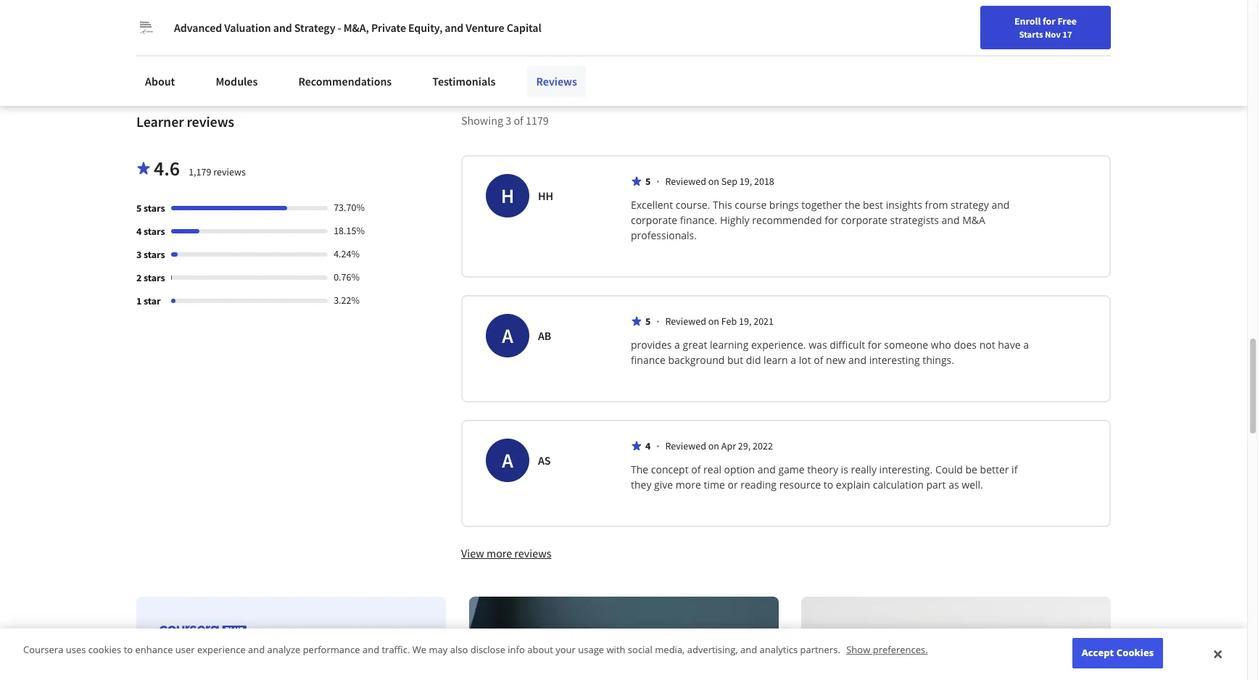 Task type: vqa. For each thing, say whether or not it's contained in the screenshot.
the game
yes



Task type: locate. For each thing, give the bounding box(es) containing it.
insights
[[886, 198, 923, 212]]

an
[[715, 644, 736, 670]]

0 vertical spatial new
[[826, 354, 846, 367]]

0 horizontal spatial 4
[[136, 225, 142, 238]]

for up nov
[[1043, 15, 1056, 28]]

more right 'view'
[[487, 547, 512, 561]]

be
[[966, 463, 978, 477]]

valuation
[[224, 20, 271, 35]]

new down difficult
[[826, 354, 846, 367]]

1 vertical spatial to
[[124, 644, 133, 657]]

coursera
[[23, 644, 63, 657], [160, 670, 237, 681]]

stars up "2 stars"
[[144, 248, 165, 261]]

3 up "2"
[[136, 248, 142, 261]]

career
[[613, 644, 668, 670]]

and down difficult
[[849, 354, 867, 367]]

the
[[845, 198, 861, 212]]

0 vertical spatial 4
[[136, 225, 142, 238]]

new down coursera plus image
[[210, 644, 247, 670]]

0 vertical spatial a
[[502, 323, 513, 349]]

degree
[[551, 670, 611, 681]]

excellent
[[631, 198, 673, 212]]

highly
[[720, 214, 750, 227]]

coursera uses cookies to enhance user experience and analyze performance and traffic. we may also disclose info about your usage with social media, advertising, and analytics partners. show preferences.
[[23, 644, 928, 657]]

accept cookies button
[[1073, 639, 1164, 669]]

about
[[528, 644, 553, 657]]

your inside "link"
[[1061, 17, 1080, 30]]

reviewed up concept
[[666, 440, 707, 453]]

1 vertical spatial new
[[210, 644, 247, 670]]

cookies
[[1117, 647, 1154, 660]]

a right have on the right
[[1024, 338, 1029, 352]]

more inside the concept of real option and game theory is really interesting. could be better if they give more time or reading resource to explain calculation part as well.
[[676, 478, 701, 492]]

4 up 3 stars
[[136, 225, 142, 238]]

starts
[[1020, 28, 1044, 40]]

0 vertical spatial reviews
[[187, 113, 234, 131]]

on for ab
[[709, 315, 720, 328]]

coursera inside open new doors with coursera plus
[[160, 670, 237, 681]]

2 horizontal spatial for
[[1043, 15, 1056, 28]]

to right cookies
[[124, 644, 133, 657]]

1 horizontal spatial to
[[824, 478, 834, 492]]

2 vertical spatial for
[[868, 338, 882, 352]]

4.24%
[[334, 248, 360, 261]]

1 vertical spatial coursera
[[160, 670, 237, 681]]

0 vertical spatial more
[[676, 478, 701, 492]]

interesting
[[870, 354, 920, 367]]

to down theory
[[824, 478, 834, 492]]

h
[[501, 183, 515, 209]]

0.76%
[[334, 271, 360, 284]]

with inside 'advance your career with an online degree'
[[672, 644, 711, 670]]

time
[[704, 478, 725, 492]]

0 horizontal spatial more
[[487, 547, 512, 561]]

a left lot
[[791, 354, 797, 367]]

a left ab
[[502, 323, 513, 349]]

the
[[631, 463, 649, 477]]

1 vertical spatial reviewed
[[666, 315, 707, 328]]

1 horizontal spatial coursera
[[160, 670, 237, 681]]

1 horizontal spatial more
[[676, 478, 701, 492]]

2 vertical spatial reviewed
[[666, 440, 707, 453]]

for inside excellent course. this course brings together the best insights from strategy and corporate finance. highly recommended for corporate strategists and m&a professionals.
[[825, 214, 839, 227]]

view
[[461, 547, 484, 561]]

2 reviewed from the top
[[666, 315, 707, 328]]

was
[[809, 338, 827, 352]]

0 vertical spatial 5
[[646, 175, 651, 188]]

reviews right 1,179
[[213, 166, 246, 179]]

finance
[[631, 354, 666, 367]]

of inside the concept of real option and game theory is really interesting. could be better if they give more time or reading resource to explain calculation part as well.
[[692, 463, 701, 477]]

with left social
[[607, 644, 626, 657]]

they
[[631, 478, 652, 492]]

and left strategy
[[273, 20, 292, 35]]

3 right showing
[[506, 113, 512, 128]]

0 vertical spatial for
[[1043, 15, 1056, 28]]

finance.
[[680, 214, 718, 227]]

accept
[[1082, 647, 1115, 660]]

a for ab
[[502, 323, 513, 349]]

hh
[[538, 189, 554, 203]]

enhance
[[135, 644, 173, 657]]

1 horizontal spatial 4
[[646, 440, 651, 453]]

find
[[1040, 17, 1059, 30]]

and down from
[[942, 214, 960, 227]]

0 horizontal spatial with
[[304, 644, 343, 670]]

0 vertical spatial to
[[824, 478, 834, 492]]

0 vertical spatial 19,
[[740, 175, 752, 188]]

stars up 3 stars
[[144, 225, 165, 238]]

your
[[1061, 17, 1080, 30], [569, 644, 609, 670], [556, 644, 576, 657]]

2 horizontal spatial of
[[814, 354, 824, 367]]

0 horizontal spatial for
[[825, 214, 839, 227]]

0 vertical spatial on
[[709, 175, 720, 188]]

3 reviewed from the top
[[666, 440, 707, 453]]

for up interesting
[[868, 338, 882, 352]]

17
[[1063, 28, 1073, 40]]

join over 3,400 global companies that choos
[[825, 644, 1025, 681]]

about
[[145, 74, 175, 89]]

5 up 4 stars
[[136, 202, 142, 215]]

1 vertical spatial for
[[825, 214, 839, 227]]

1 horizontal spatial with
[[607, 644, 626, 657]]

of for 1179
[[514, 113, 524, 128]]

difficult
[[830, 338, 866, 352]]

with inside open new doors with coursera plus
[[304, 644, 343, 670]]

corporate down best
[[841, 214, 888, 227]]

1 horizontal spatial corporate
[[841, 214, 888, 227]]

0 vertical spatial of
[[514, 113, 524, 128]]

1 horizontal spatial new
[[826, 354, 846, 367]]

background
[[668, 354, 725, 367]]

and inside the concept of real option and game theory is really interesting. could be better if they give more time or reading resource to explain calculation part as well.
[[758, 463, 776, 477]]

0 horizontal spatial of
[[514, 113, 524, 128]]

19,
[[740, 175, 752, 188], [739, 315, 752, 328]]

1 horizontal spatial for
[[868, 338, 882, 352]]

new inside open new doors with coursera plus
[[210, 644, 247, 670]]

on for hh
[[709, 175, 720, 188]]

partners.
[[801, 644, 841, 657]]

could
[[936, 463, 963, 477]]

of right lot
[[814, 354, 824, 367]]

1 a from the top
[[502, 323, 513, 349]]

coursera left uses
[[23, 644, 63, 657]]

3 stars from the top
[[144, 248, 165, 261]]

corporate
[[631, 214, 678, 227], [841, 214, 888, 227]]

reviews right 'view'
[[515, 547, 552, 561]]

2 a from the top
[[502, 448, 513, 474]]

3
[[506, 113, 512, 128], [136, 248, 142, 261]]

or
[[728, 478, 738, 492]]

more down concept
[[676, 478, 701, 492]]

0 horizontal spatial to
[[124, 644, 133, 657]]

5 up provides
[[646, 315, 651, 328]]

of inside provides a great learning experience. was difficult for someone who does not have a finance background but did learn a lot of new and interesting things.
[[814, 354, 824, 367]]

None search field
[[207, 9, 555, 38]]

1 vertical spatial reviews
[[213, 166, 246, 179]]

5 stars
[[136, 202, 165, 215]]

for inside provides a great learning experience. was difficult for someone who does not have a finance background but did learn a lot of new and interesting things.
[[868, 338, 882, 352]]

3 stars
[[136, 248, 165, 261]]

analytics
[[760, 644, 798, 657]]

new inside provides a great learning experience. was difficult for someone who does not have a finance background but did learn a lot of new and interesting things.
[[826, 354, 846, 367]]

3 on from the top
[[709, 440, 720, 453]]

showing
[[461, 113, 504, 128]]

1 vertical spatial of
[[814, 354, 824, 367]]

modules link
[[207, 65, 267, 97]]

course
[[735, 198, 767, 212]]

if
[[1012, 463, 1018, 477]]

1 reviewed from the top
[[666, 175, 707, 188]]

2 with from the left
[[672, 644, 711, 670]]

really
[[851, 463, 877, 477]]

and left traffic.
[[363, 644, 380, 657]]

4 up the
[[646, 440, 651, 453]]

have
[[998, 338, 1021, 352]]

interesting.
[[880, 463, 933, 477]]

1 stars from the top
[[144, 202, 165, 215]]

on left feb
[[709, 315, 720, 328]]

strategy
[[951, 198, 989, 212]]

your for advance
[[569, 644, 609, 670]]

2 vertical spatial 5
[[646, 315, 651, 328]]

1 vertical spatial 19,
[[739, 315, 752, 328]]

4 stars from the top
[[144, 272, 165, 285]]

companies
[[825, 670, 919, 681]]

0 horizontal spatial coursera
[[23, 644, 63, 657]]

user
[[175, 644, 195, 657]]

excellent course. this course brings together the best insights from strategy and corporate finance. highly recommended for corporate strategists and m&a professionals.
[[631, 198, 1013, 243]]

0 horizontal spatial new
[[210, 644, 247, 670]]

a left great
[[675, 338, 680, 352]]

a left "as"
[[502, 448, 513, 474]]

1 vertical spatial 3
[[136, 248, 142, 261]]

reviewed up course.
[[666, 175, 707, 188]]

stars right "2"
[[144, 272, 165, 285]]

reviews
[[187, 113, 234, 131], [213, 166, 246, 179], [515, 547, 552, 561]]

2 vertical spatial on
[[709, 440, 720, 453]]

apr
[[722, 440, 736, 453]]

stars up 4 stars
[[144, 202, 165, 215]]

5 up excellent
[[646, 175, 651, 188]]

corporate down excellent
[[631, 214, 678, 227]]

1 vertical spatial a
[[502, 448, 513, 474]]

1 on from the top
[[709, 175, 720, 188]]

2 vertical spatial of
[[692, 463, 701, 477]]

reviews down modules "link"
[[187, 113, 234, 131]]

1 19, from the top
[[740, 175, 752, 188]]

recommendations link
[[290, 65, 401, 97]]

stars
[[144, 202, 165, 215], [144, 225, 165, 238], [144, 248, 165, 261], [144, 272, 165, 285]]

1 vertical spatial 4
[[646, 440, 651, 453]]

global
[[960, 644, 1014, 670]]

and up reading at bottom
[[758, 463, 776, 477]]

2 19, from the top
[[739, 315, 752, 328]]

coursera down user
[[160, 670, 237, 681]]

experience.
[[752, 338, 806, 352]]

0 horizontal spatial corporate
[[631, 214, 678, 227]]

learner reviews
[[136, 113, 234, 131]]

2 stars from the top
[[144, 225, 165, 238]]

erasmus university rotterdam image
[[136, 17, 157, 38]]

enroll for free starts nov 17
[[1015, 15, 1077, 40]]

2 horizontal spatial a
[[1024, 338, 1029, 352]]

29,
[[738, 440, 751, 453]]

stars for 5 stars
[[144, 202, 165, 215]]

with right analyze at bottom
[[304, 644, 343, 670]]

2 horizontal spatial with
[[672, 644, 711, 670]]

1 horizontal spatial of
[[692, 463, 701, 477]]

of left real
[[692, 463, 701, 477]]

-
[[338, 20, 341, 35]]

on left sep
[[709, 175, 720, 188]]

2018
[[755, 175, 775, 188]]

doors
[[251, 644, 300, 670]]

19, right sep
[[740, 175, 752, 188]]

0 vertical spatial 3
[[506, 113, 512, 128]]

1 with from the left
[[304, 644, 343, 670]]

0 vertical spatial coursera
[[23, 644, 63, 657]]

2 on from the top
[[709, 315, 720, 328]]

4 for 4 stars
[[136, 225, 142, 238]]

19, right feb
[[739, 315, 752, 328]]

4
[[136, 225, 142, 238], [646, 440, 651, 453]]

on
[[709, 175, 720, 188], [709, 315, 720, 328], [709, 440, 720, 453]]

your inside 'advance your career with an online degree'
[[569, 644, 609, 670]]

2 corporate from the left
[[841, 214, 888, 227]]

more inside view more reviews link
[[487, 547, 512, 561]]

1 corporate from the left
[[631, 214, 678, 227]]

with left an
[[672, 644, 711, 670]]

1 vertical spatial more
[[487, 547, 512, 561]]

on left apr
[[709, 440, 720, 453]]

0 vertical spatial reviewed
[[666, 175, 707, 188]]

for down the 'together'
[[825, 214, 839, 227]]

reviewed up great
[[666, 315, 707, 328]]

2
[[136, 272, 142, 285]]

1 vertical spatial on
[[709, 315, 720, 328]]

of left 1179
[[514, 113, 524, 128]]

we
[[413, 644, 427, 657]]

reviewed for ab
[[666, 315, 707, 328]]



Task type: describe. For each thing, give the bounding box(es) containing it.
view more reviews
[[461, 547, 552, 561]]

reviewed on feb 19, 2021
[[666, 315, 774, 328]]

a for as
[[502, 448, 513, 474]]

also
[[450, 644, 468, 657]]

and right 'equity,'
[[445, 20, 464, 35]]

did
[[746, 354, 761, 367]]

feb
[[722, 315, 737, 328]]

1179
[[526, 113, 549, 128]]

course.
[[676, 198, 711, 212]]

disclose
[[471, 644, 506, 657]]

provides a great learning experience. was difficult for someone who does not have a finance background but did learn a lot of new and interesting things.
[[631, 338, 1032, 367]]

with for career
[[672, 644, 711, 670]]

lot
[[799, 354, 812, 367]]

resource
[[780, 478, 821, 492]]

reviews
[[536, 74, 577, 89]]

best
[[863, 198, 884, 212]]

open
[[160, 644, 206, 670]]

about link
[[136, 65, 184, 97]]

5 for h
[[646, 175, 651, 188]]

uses
[[66, 644, 86, 657]]

does
[[954, 338, 977, 352]]

reviewed for as
[[666, 440, 707, 453]]

things.
[[923, 354, 955, 367]]

join
[[825, 644, 863, 670]]

calculation
[[873, 478, 924, 492]]

4 for 4
[[646, 440, 651, 453]]

professionals.
[[631, 229, 697, 243]]

media,
[[655, 644, 685, 657]]

4.6
[[154, 156, 180, 182]]

view more reviews link
[[461, 546, 552, 562]]

give
[[654, 478, 673, 492]]

1,179
[[189, 166, 211, 179]]

traffic.
[[382, 644, 410, 657]]

modules
[[216, 74, 258, 89]]

3 with from the left
[[607, 644, 626, 657]]

strategy
[[294, 20, 336, 35]]

19, for a
[[739, 315, 752, 328]]

as
[[538, 454, 551, 468]]

usage
[[578, 644, 604, 657]]

plus
[[241, 670, 278, 681]]

3.22%
[[334, 294, 360, 307]]

part
[[927, 478, 946, 492]]

equity,
[[408, 20, 443, 35]]

private
[[371, 20, 406, 35]]

stars for 2 stars
[[144, 272, 165, 285]]

and right strategy
[[992, 198, 1010, 212]]

2021
[[754, 315, 774, 328]]

open new doors with coursera plus
[[160, 644, 343, 681]]

0 horizontal spatial a
[[675, 338, 680, 352]]

and up plus
[[248, 644, 265, 657]]

ab
[[538, 329, 552, 343]]

advanced
[[174, 20, 222, 35]]

someone
[[885, 338, 929, 352]]

game
[[779, 463, 805, 477]]

reviews link
[[528, 65, 586, 97]]

nov
[[1045, 28, 1061, 40]]

reviews for learner reviews
[[187, 113, 234, 131]]

5 for a
[[646, 315, 651, 328]]

stars for 4 stars
[[144, 225, 165, 238]]

this
[[713, 198, 732, 212]]

1 horizontal spatial a
[[791, 354, 797, 367]]

your for find
[[1061, 17, 1080, 30]]

and inside provides a great learning experience. was difficult for someone who does not have a finance background but did learn a lot of new and interesting things.
[[849, 354, 867, 367]]

the concept of real option and game theory is really interesting. could be better if they give more time or reading resource to explain calculation part as well.
[[631, 463, 1021, 492]]

real
[[704, 463, 722, 477]]

for inside enroll for free starts nov 17
[[1043, 15, 1056, 28]]

venture
[[466, 20, 505, 35]]

online
[[492, 670, 547, 681]]

4 stars
[[136, 225, 165, 238]]

testimonials
[[433, 74, 496, 89]]

show preferences. link
[[847, 644, 928, 657]]

sep
[[722, 175, 738, 188]]

1 vertical spatial 5
[[136, 202, 142, 215]]

strategists
[[891, 214, 939, 227]]

0 horizontal spatial 3
[[136, 248, 142, 261]]

learn
[[764, 354, 788, 367]]

brings
[[770, 198, 799, 212]]

with for doors
[[304, 644, 343, 670]]

career
[[1103, 17, 1131, 30]]

19, for h
[[740, 175, 752, 188]]

coursera plus image
[[160, 626, 247, 635]]

1,179 reviews
[[189, 166, 246, 179]]

together
[[802, 198, 843, 212]]

reviews for 1,179 reviews
[[213, 166, 246, 179]]

2022
[[753, 440, 773, 453]]

better
[[981, 463, 1010, 477]]

of for real
[[692, 463, 701, 477]]

find your new career
[[1040, 17, 1131, 30]]

showing 3 of 1179
[[461, 113, 549, 128]]

m&a
[[963, 214, 986, 227]]

m&a,
[[344, 20, 369, 35]]

to inside the concept of real option and game theory is really interesting. could be better if they give more time or reading resource to explain calculation part as well.
[[824, 478, 834, 492]]

that
[[923, 670, 959, 681]]

1
[[136, 295, 142, 308]]

find your new career link
[[1033, 15, 1138, 33]]

advance
[[492, 644, 565, 670]]

advanced valuation and strategy - m&a, private equity, and venture capital
[[174, 20, 542, 35]]

learning
[[710, 338, 749, 352]]

2 vertical spatial reviews
[[515, 547, 552, 561]]

but
[[728, 354, 744, 367]]

reviewed on apr 29, 2022
[[666, 440, 773, 453]]

stars for 3 stars
[[144, 248, 165, 261]]

who
[[931, 338, 952, 352]]

recommended
[[753, 214, 822, 227]]

and right an
[[741, 644, 758, 657]]

1 horizontal spatial 3
[[506, 113, 512, 128]]

from
[[925, 198, 949, 212]]

reviewed for hh
[[666, 175, 707, 188]]

on for as
[[709, 440, 720, 453]]

3,400
[[909, 644, 956, 670]]

testimonials link
[[424, 65, 505, 97]]

as
[[949, 478, 960, 492]]



